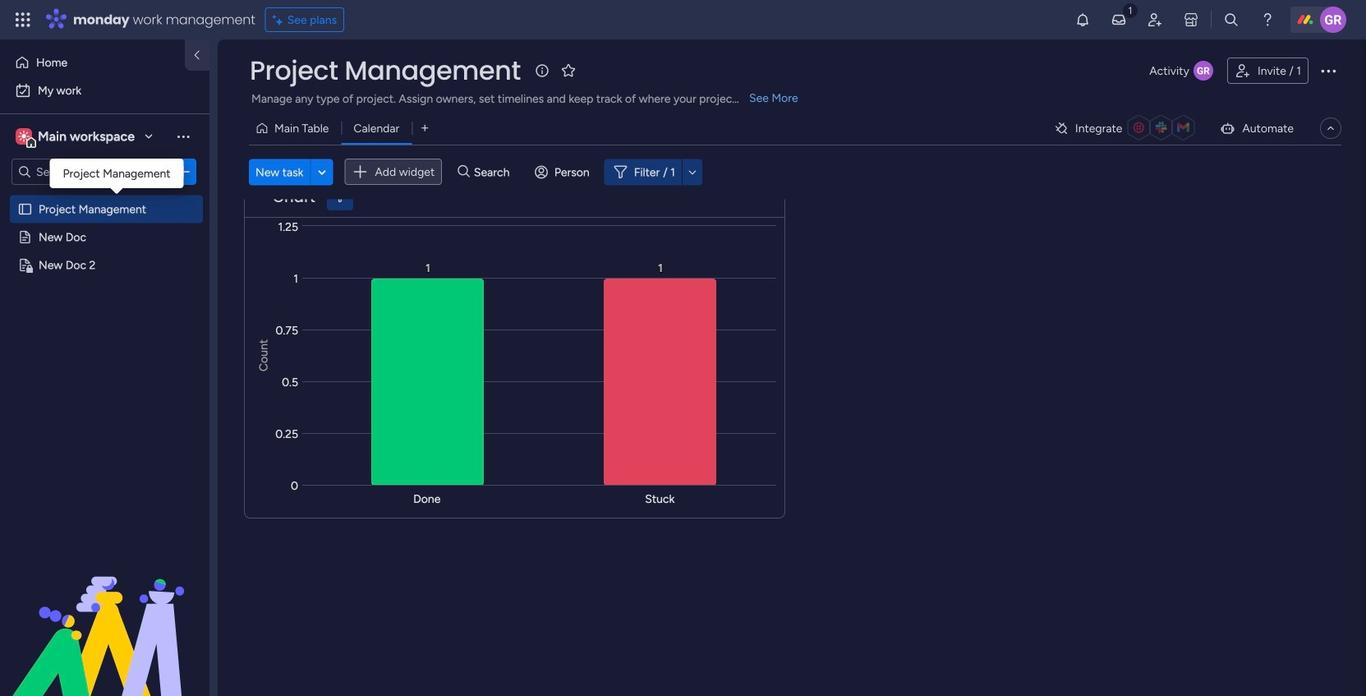 Task type: vqa. For each thing, say whether or not it's contained in the screenshot.
Add to favorites icon to the top
no



Task type: describe. For each thing, give the bounding box(es) containing it.
update feed image
[[1111, 12, 1127, 28]]

workspace selection element
[[16, 127, 137, 148]]

workspace image
[[16, 127, 32, 145]]

lottie animation image
[[0, 530, 210, 696]]

board activity image
[[1194, 61, 1214, 81]]

monday marketplace image
[[1183, 12, 1200, 28]]

lottie animation element
[[0, 530, 210, 696]]

add view image
[[422, 122, 428, 134]]

0 vertical spatial options image
[[1319, 61, 1339, 81]]

add to favorites image
[[560, 62, 577, 78]]

0 horizontal spatial options image
[[175, 164, 191, 180]]

2 public board image from the top
[[17, 229, 33, 245]]

show board description image
[[532, 62, 552, 79]]



Task type: locate. For each thing, give the bounding box(es) containing it.
private board image
[[17, 257, 33, 273]]

None field
[[246, 53, 525, 88], [269, 187, 320, 208], [246, 53, 525, 88], [269, 187, 320, 208]]

options image
[[1319, 61, 1339, 81], [175, 164, 191, 180]]

workspace options image
[[175, 128, 191, 144]]

0 vertical spatial public board image
[[17, 201, 33, 217]]

options image down workspace options icon
[[175, 164, 191, 180]]

see plans image
[[273, 10, 287, 29]]

options image down 'greg robinson' image
[[1319, 61, 1339, 81]]

workspace image
[[18, 127, 30, 145]]

arrow down image
[[683, 162, 703, 182]]

help image
[[1260, 12, 1276, 28]]

1 vertical spatial public board image
[[17, 229, 33, 245]]

select product image
[[15, 12, 31, 28]]

angle down image
[[318, 166, 326, 178]]

dapulse drag handle 3 image
[[255, 191, 261, 203]]

public board image
[[17, 201, 33, 217], [17, 229, 33, 245]]

option
[[10, 49, 175, 76], [10, 77, 200, 104], [0, 194, 210, 198]]

Search field
[[470, 160, 519, 183]]

1 vertical spatial option
[[10, 77, 200, 104]]

Search in workspace field
[[35, 162, 137, 181]]

greg robinson image
[[1321, 7, 1347, 33]]

1 image
[[1123, 1, 1138, 19]]

1 public board image from the top
[[17, 201, 33, 217]]

2 vertical spatial option
[[0, 194, 210, 198]]

search everything image
[[1224, 12, 1240, 28]]

invite members image
[[1147, 12, 1164, 28]]

1 horizontal spatial options image
[[1319, 61, 1339, 81]]

notifications image
[[1075, 12, 1091, 28]]

1 vertical spatial options image
[[175, 164, 191, 180]]

collapse board header image
[[1325, 122, 1338, 135]]

0 vertical spatial option
[[10, 49, 175, 76]]

v2 search image
[[458, 163, 470, 181]]

list box
[[0, 192, 210, 501]]



